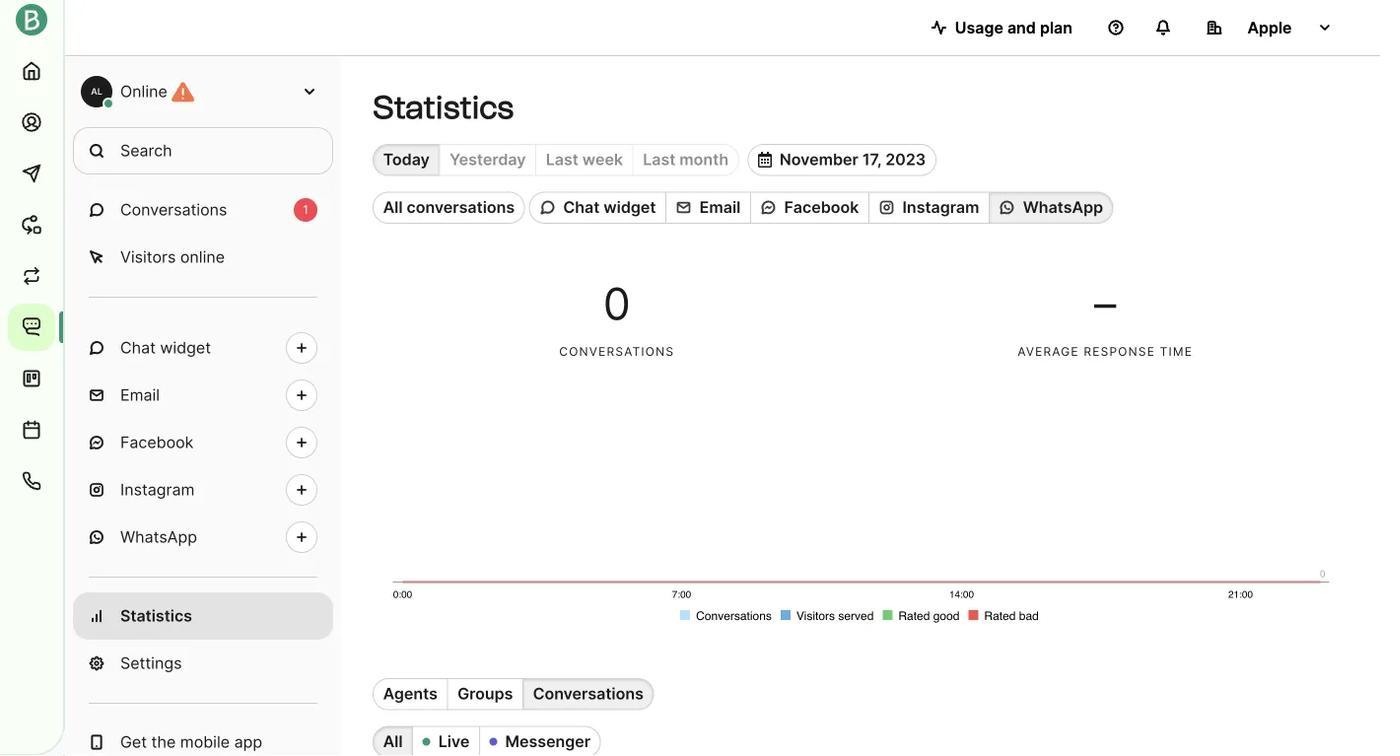 Task type: describe. For each thing, give the bounding box(es) containing it.
conversations button
[[523, 679, 654, 710]]

groups button
[[447, 679, 523, 710]]

online
[[180, 248, 225, 267]]

average
[[1018, 345, 1080, 359]]

whatsapp link
[[73, 514, 333, 561]]

instagram button
[[869, 192, 989, 224]]

0 horizontal spatial widget
[[160, 338, 211, 358]]

visitors online link
[[73, 234, 333, 281]]

visitors
[[120, 248, 176, 267]]

facebook link
[[73, 419, 333, 466]]

email inside button
[[700, 198, 741, 217]]

all for all conversations
[[383, 198, 403, 217]]

–
[[1095, 277, 1117, 331]]

instagram link
[[73, 466, 333, 514]]

0 horizontal spatial instagram
[[120, 480, 195, 500]]

facebook button
[[750, 192, 869, 224]]

0 horizontal spatial facebook
[[120, 433, 194, 452]]

1 vertical spatial email
[[120, 386, 160, 405]]

1 vertical spatial whatsapp
[[120, 528, 197, 547]]

time
[[1160, 345, 1194, 359]]

conversations inside conversations button
[[533, 685, 644, 704]]

get
[[120, 733, 147, 752]]

al
[[91, 86, 102, 97]]

all conversations
[[383, 198, 515, 217]]

the
[[151, 733, 176, 752]]

today button
[[373, 144, 439, 176]]

search
[[120, 141, 172, 160]]

average response time
[[1018, 345, 1194, 359]]

0 horizontal spatial statistics
[[120, 607, 192, 626]]

facebook inside 'button'
[[785, 198, 859, 217]]

1
[[303, 203, 308, 217]]

0 vertical spatial conversations
[[120, 200, 227, 219]]

widget inside button
[[604, 198, 656, 217]]

app
[[234, 733, 262, 752]]

groups
[[458, 685, 513, 704]]

whatsapp inside button
[[1023, 198, 1104, 217]]

messenger button
[[479, 726, 601, 756]]

settings link
[[73, 640, 333, 687]]

mobile
[[180, 733, 230, 752]]

apple
[[1248, 18, 1293, 37]]

chat widget link
[[73, 324, 333, 372]]

get the mobile app
[[120, 733, 262, 752]]

all button
[[373, 726, 412, 756]]

chat widget button
[[529, 192, 666, 224]]

agents button
[[373, 679, 447, 710]]

email link
[[73, 372, 333, 419]]



Task type: locate. For each thing, give the bounding box(es) containing it.
2023
[[886, 150, 926, 169]]

email button
[[666, 192, 750, 224]]

facebook down the email link
[[120, 433, 194, 452]]

widget left 'email' button
[[604, 198, 656, 217]]

0 vertical spatial email
[[700, 198, 741, 217]]

0 vertical spatial conversations
[[407, 198, 515, 217]]

0 vertical spatial chat widget
[[563, 198, 656, 217]]

agents
[[383, 685, 438, 704]]

chat widget up 0
[[563, 198, 656, 217]]

live button
[[412, 726, 479, 756]]

email down chat widget link
[[120, 386, 160, 405]]

instagram down 2023
[[903, 198, 980, 217]]

statistics up the today
[[373, 88, 514, 126]]

0
[[603, 277, 631, 331]]

all inside all button
[[383, 732, 403, 752]]

november
[[780, 150, 859, 169]]

1 vertical spatial facebook
[[120, 433, 194, 452]]

all down "today" button
[[383, 198, 403, 217]]

whatsapp
[[1023, 198, 1104, 217], [120, 528, 197, 547]]

settings
[[120, 654, 182, 673]]

facebook
[[785, 198, 859, 217], [120, 433, 194, 452]]

whatsapp button
[[989, 192, 1114, 224]]

1 horizontal spatial facebook
[[785, 198, 859, 217]]

1 vertical spatial conversations
[[559, 345, 675, 359]]

0 horizontal spatial conversations
[[120, 200, 227, 219]]

widget up the email link
[[160, 338, 211, 358]]

usage
[[955, 18, 1004, 37]]

1 horizontal spatial widget
[[604, 198, 656, 217]]

conversations
[[407, 198, 515, 217], [559, 345, 675, 359]]

chat inside button
[[563, 198, 600, 217]]

instagram
[[903, 198, 980, 217], [120, 480, 195, 500]]

visitors online
[[120, 248, 225, 267]]

1 all from the top
[[383, 198, 403, 217]]

1 horizontal spatial conversations
[[559, 345, 675, 359]]

conversations down 0
[[559, 345, 675, 359]]

statistics link
[[73, 593, 333, 640]]

0 horizontal spatial whatsapp
[[120, 528, 197, 547]]

november 17, 2023
[[780, 150, 926, 169]]

widget
[[604, 198, 656, 217], [160, 338, 211, 358]]

conversations up the messenger
[[533, 685, 644, 704]]

all down agents button
[[383, 732, 403, 752]]

1 vertical spatial all
[[383, 732, 403, 752]]

chat widget
[[563, 198, 656, 217], [120, 338, 211, 358]]

1 vertical spatial chat widget
[[120, 338, 211, 358]]

november 17, 2023 button
[[748, 144, 937, 176]]

chat widget inside button
[[563, 198, 656, 217]]

1 vertical spatial instagram
[[120, 480, 195, 500]]

0 vertical spatial statistics
[[373, 88, 514, 126]]

2 all from the top
[[383, 732, 403, 752]]

0 horizontal spatial chat
[[120, 338, 156, 358]]

search link
[[73, 127, 333, 175]]

instagram inside button
[[903, 198, 980, 217]]

0 vertical spatial all
[[383, 198, 403, 217]]

usage and plan button
[[916, 8, 1089, 47]]

and
[[1008, 18, 1036, 37]]

0 vertical spatial widget
[[604, 198, 656, 217]]

conversations
[[120, 200, 227, 219], [533, 685, 644, 704]]

get the mobile app link
[[73, 719, 333, 756]]

conversations up the visitors online
[[120, 200, 227, 219]]

usage and plan
[[955, 18, 1073, 37]]

1 vertical spatial statistics
[[120, 607, 192, 626]]

email left "facebook" 'button'
[[700, 198, 741, 217]]

conversations down the today
[[407, 198, 515, 217]]

1 vertical spatial chat
[[120, 338, 156, 358]]

1 horizontal spatial chat widget
[[563, 198, 656, 217]]

conversations inside all conversations button
[[407, 198, 515, 217]]

plan
[[1040, 18, 1073, 37]]

0 horizontal spatial chat widget
[[120, 338, 211, 358]]

1 horizontal spatial instagram
[[903, 198, 980, 217]]

chat
[[563, 198, 600, 217], [120, 338, 156, 358]]

email
[[700, 198, 741, 217], [120, 386, 160, 405]]

chat widget up the email link
[[120, 338, 211, 358]]

1 horizontal spatial whatsapp
[[1023, 198, 1104, 217]]

all for all
[[383, 732, 403, 752]]

1 horizontal spatial email
[[700, 198, 741, 217]]

0 vertical spatial chat
[[563, 198, 600, 217]]

online
[[120, 82, 167, 101]]

17,
[[863, 150, 882, 169]]

0 horizontal spatial conversations
[[407, 198, 515, 217]]

1 horizontal spatial conversations
[[533, 685, 644, 704]]

live
[[439, 732, 470, 752]]

statistics
[[373, 88, 514, 126], [120, 607, 192, 626]]

1 vertical spatial widget
[[160, 338, 211, 358]]

all inside all conversations button
[[383, 198, 403, 217]]

1 vertical spatial conversations
[[533, 685, 644, 704]]

1 horizontal spatial statistics
[[373, 88, 514, 126]]

statistics up settings
[[120, 607, 192, 626]]

all conversations button
[[373, 192, 525, 224]]

response
[[1084, 345, 1156, 359]]

0 horizontal spatial email
[[120, 386, 160, 405]]

messenger
[[505, 732, 591, 752]]

0 vertical spatial facebook
[[785, 198, 859, 217]]

1 horizontal spatial chat
[[563, 198, 600, 217]]

instagram down facebook link
[[120, 480, 195, 500]]

all
[[383, 198, 403, 217], [383, 732, 403, 752]]

0 vertical spatial instagram
[[903, 198, 980, 217]]

0 vertical spatial whatsapp
[[1023, 198, 1104, 217]]

facebook down the november
[[785, 198, 859, 217]]

today
[[383, 150, 430, 169]]

apple button
[[1191, 8, 1349, 47]]



Task type: vqa. For each thing, say whether or not it's contained in the screenshot.
the
yes



